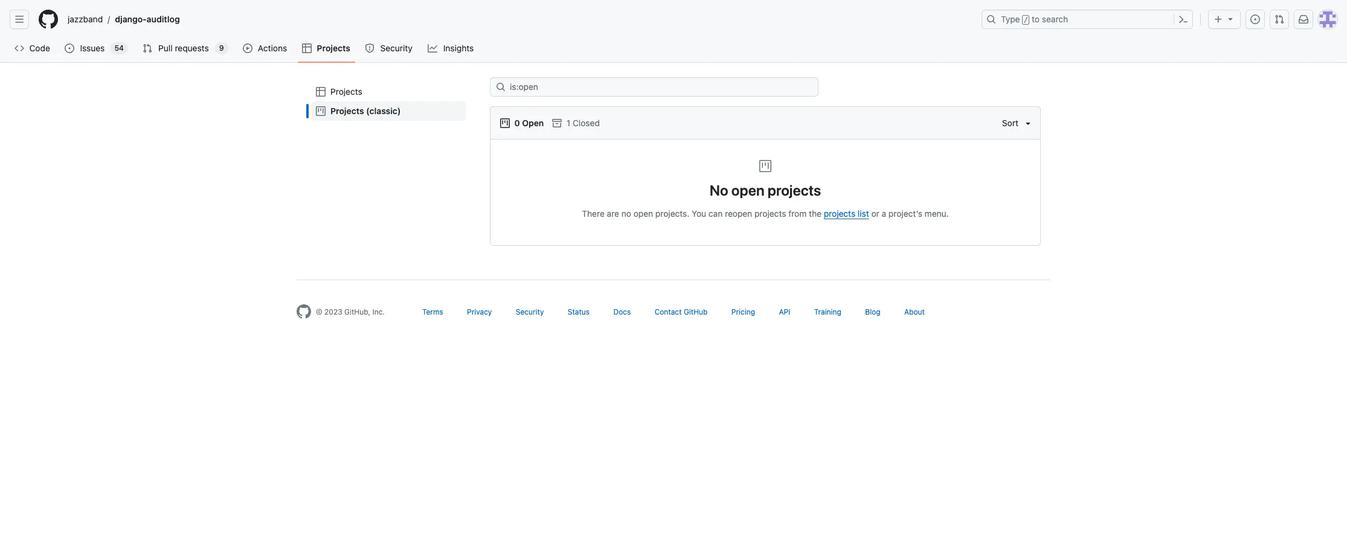 Task type: describe. For each thing, give the bounding box(es) containing it.
0 vertical spatial open
[[732, 182, 765, 199]]

to
[[1032, 14, 1040, 24]]

no
[[622, 208, 631, 219]]

project image inside 0 open "link"
[[500, 118, 510, 128]]

triangle down image
[[1226, 14, 1236, 24]]

projects.
[[656, 208, 690, 219]]

1 vertical spatial projects link
[[311, 82, 466, 102]]

2 vertical spatial projects
[[331, 106, 364, 116]]

there are no open projects. you can reopen             projects from the projects list or a project's menu.
[[582, 208, 949, 219]]

no open projects
[[710, 182, 821, 199]]

training link
[[814, 308, 842, 317]]

9
[[219, 44, 224, 53]]

status
[[568, 308, 590, 317]]

1 horizontal spatial security link
[[516, 308, 544, 317]]

graph image
[[428, 44, 438, 53]]

type / to search
[[1001, 14, 1069, 24]]

0 vertical spatial project image
[[316, 106, 326, 116]]

/ for type
[[1024, 16, 1028, 24]]

reopen
[[725, 208, 752, 219]]

table image
[[302, 44, 312, 53]]

0
[[515, 118, 520, 128]]

1
[[567, 118, 571, 128]]

projects (classic) link
[[311, 102, 466, 121]]

Projects search field
[[490, 77, 1041, 97]]

sort
[[1002, 118, 1019, 128]]

/ for jazzband
[[108, 14, 110, 24]]

auditlog
[[147, 14, 180, 24]]

©
[[316, 308, 323, 317]]

docs
[[614, 308, 631, 317]]

1 closed
[[565, 118, 600, 128]]

code link
[[10, 39, 55, 57]]

git pull request image for the top issue opened icon
[[1275, 15, 1285, 24]]

about
[[905, 308, 925, 317]]

actions
[[258, 43, 287, 53]]

projects (classic)
[[331, 106, 401, 116]]

blog
[[866, 308, 881, 317]]

(classic)
[[366, 106, 401, 116]]

2 horizontal spatial project image
[[758, 159, 773, 173]]

contact github
[[655, 308, 708, 317]]

open
[[522, 118, 544, 128]]

security inside 'link'
[[380, 43, 413, 53]]

the
[[809, 208, 822, 219]]

issues
[[80, 43, 105, 53]]

list containing jazzband
[[63, 10, 975, 29]]

0 horizontal spatial security link
[[360, 39, 418, 57]]

closed
[[573, 118, 600, 128]]

archive image
[[552, 118, 562, 128]]

no
[[710, 182, 729, 199]]

insights
[[443, 43, 474, 53]]

sort button
[[1002, 117, 1033, 129]]

from
[[789, 208, 807, 219]]

a
[[882, 208, 887, 219]]



Task type: locate. For each thing, give the bounding box(es) containing it.
pricing
[[732, 308, 755, 317]]

projects link up (classic)
[[311, 82, 466, 102]]

contact
[[655, 308, 682, 317]]

privacy
[[467, 308, 492, 317]]

about link
[[905, 308, 925, 317]]

/ inside type / to search
[[1024, 16, 1028, 24]]

0 vertical spatial security
[[380, 43, 413, 53]]

insights link
[[423, 39, 480, 57]]

Search projects text field
[[490, 77, 819, 97]]

search
[[1042, 14, 1069, 24]]

terms
[[422, 308, 443, 317]]

pricing link
[[732, 308, 755, 317]]

shield image
[[365, 44, 375, 53]]

pull requests
[[158, 43, 209, 53]]

docs link
[[614, 308, 631, 317]]

project image left "0"
[[500, 118, 510, 128]]

github
[[684, 308, 708, 317]]

homepage image
[[297, 305, 311, 319]]

project image down table image
[[316, 106, 326, 116]]

project image up no open projects
[[758, 159, 773, 173]]

training
[[814, 308, 842, 317]]

54
[[114, 44, 124, 53]]

git pull request image for issue opened icon to the bottom
[[143, 44, 152, 53]]

security link left status
[[516, 308, 544, 317]]

git pull request image left pull at top left
[[143, 44, 152, 53]]

1 horizontal spatial project image
[[500, 118, 510, 128]]

1 horizontal spatial /
[[1024, 16, 1028, 24]]

2023
[[325, 308, 342, 317]]

homepage image
[[39, 10, 58, 29]]

play image
[[243, 44, 252, 53]]

0 horizontal spatial git pull request image
[[143, 44, 152, 53]]

api link
[[779, 308, 791, 317]]

0 vertical spatial projects link
[[298, 39, 355, 57]]

django-
[[115, 14, 147, 24]]

notifications image
[[1299, 15, 1309, 24]]

jazzband link
[[63, 10, 108, 29]]

plus image
[[1214, 14, 1224, 24]]

status link
[[568, 308, 590, 317]]

table image
[[316, 87, 326, 97]]

security link
[[360, 39, 418, 57], [516, 308, 544, 317]]

are
[[607, 208, 619, 219]]

project's
[[889, 208, 923, 219]]

0 vertical spatial issue opened image
[[1251, 15, 1261, 24]]

blog link
[[866, 308, 881, 317]]

issue opened image left issues
[[65, 44, 75, 53]]

project image
[[316, 106, 326, 116], [500, 118, 510, 128], [758, 159, 773, 173]]

code
[[29, 43, 50, 53]]

git pull request image left notifications image at the top right of the page
[[1275, 15, 1285, 24]]

or
[[872, 208, 880, 219]]

terms link
[[422, 308, 443, 317]]

requests
[[175, 43, 209, 53]]

0 open
[[512, 118, 544, 128]]

1 vertical spatial security link
[[516, 308, 544, 317]]

menu.
[[925, 208, 949, 219]]

0 vertical spatial git pull request image
[[1275, 15, 1285, 24]]

0 vertical spatial security link
[[360, 39, 418, 57]]

© 2023 github, inc.
[[316, 308, 385, 317]]

list
[[858, 208, 869, 219]]

1 horizontal spatial security
[[516, 308, 544, 317]]

jazzband / django-auditlog
[[68, 14, 180, 24]]

type
[[1001, 14, 1020, 24]]

2 vertical spatial project image
[[758, 159, 773, 173]]

triangle down image
[[1024, 118, 1033, 128]]

open up reopen
[[732, 182, 765, 199]]

0 horizontal spatial /
[[108, 14, 110, 24]]

issue opened image
[[1251, 15, 1261, 24], [65, 44, 75, 53]]

contact github link
[[655, 308, 708, 317]]

open
[[732, 182, 765, 199], [634, 208, 653, 219]]

privacy link
[[467, 308, 492, 317]]

projects up from
[[768, 182, 821, 199]]

0 vertical spatial list
[[63, 10, 975, 29]]

/ left to
[[1024, 16, 1028, 24]]

you
[[692, 208, 707, 219]]

projects
[[317, 43, 351, 53], [331, 86, 362, 97], [331, 106, 364, 116]]

0 horizontal spatial security
[[380, 43, 413, 53]]

/
[[108, 14, 110, 24], [1024, 16, 1028, 24]]

issue opened image right triangle down icon
[[1251, 15, 1261, 24]]

jazzband
[[68, 14, 103, 24]]

0 horizontal spatial issue opened image
[[65, 44, 75, 53]]

pull
[[158, 43, 173, 53]]

security
[[380, 43, 413, 53], [516, 308, 544, 317]]

code image
[[15, 44, 24, 53]]

projects link
[[298, 39, 355, 57], [311, 82, 466, 102]]

inc.
[[373, 308, 385, 317]]

github,
[[344, 308, 370, 317]]

1 vertical spatial open
[[634, 208, 653, 219]]

list containing projects
[[306, 77, 471, 126]]

1 vertical spatial security
[[516, 308, 544, 317]]

projects list link
[[824, 208, 869, 219]]

1 vertical spatial git pull request image
[[143, 44, 152, 53]]

0 horizontal spatial open
[[634, 208, 653, 219]]

/ left django-
[[108, 14, 110, 24]]

1 horizontal spatial issue opened image
[[1251, 15, 1261, 24]]

projects right table icon
[[317, 43, 351, 53]]

1 horizontal spatial open
[[732, 182, 765, 199]]

projects down no open projects
[[755, 208, 786, 219]]

django-auditlog link
[[110, 10, 185, 29]]

1 vertical spatial projects
[[331, 86, 362, 97]]

1 horizontal spatial git pull request image
[[1275, 15, 1285, 24]]

0 horizontal spatial project image
[[316, 106, 326, 116]]

security link left graph image
[[360, 39, 418, 57]]

projects link left shield icon
[[298, 39, 355, 57]]

projects
[[768, 182, 821, 199], [755, 208, 786, 219], [824, 208, 856, 219]]

security right shield icon
[[380, 43, 413, 53]]

command palette image
[[1179, 15, 1189, 24]]

search image
[[496, 82, 506, 92]]

can
[[709, 208, 723, 219]]

1 vertical spatial list
[[306, 77, 471, 126]]

there
[[582, 208, 605, 219]]

git pull request image
[[1275, 15, 1285, 24], [143, 44, 152, 53]]

list
[[63, 10, 975, 29], [306, 77, 471, 126]]

0 open link
[[500, 117, 544, 129]]

1 vertical spatial project image
[[500, 118, 510, 128]]

api
[[779, 308, 791, 317]]

0 vertical spatial projects
[[317, 43, 351, 53]]

projects right table image
[[331, 86, 362, 97]]

1 vertical spatial issue opened image
[[65, 44, 75, 53]]

open right no
[[634, 208, 653, 219]]

1 closed link
[[552, 117, 600, 129]]

security left status
[[516, 308, 544, 317]]

actions link
[[238, 39, 293, 57]]

/ inside jazzband / django-auditlog
[[108, 14, 110, 24]]

projects left list
[[824, 208, 856, 219]]

projects left (classic)
[[331, 106, 364, 116]]



Task type: vqa. For each thing, say whether or not it's contained in the screenshot.
download image to the bottom
no



